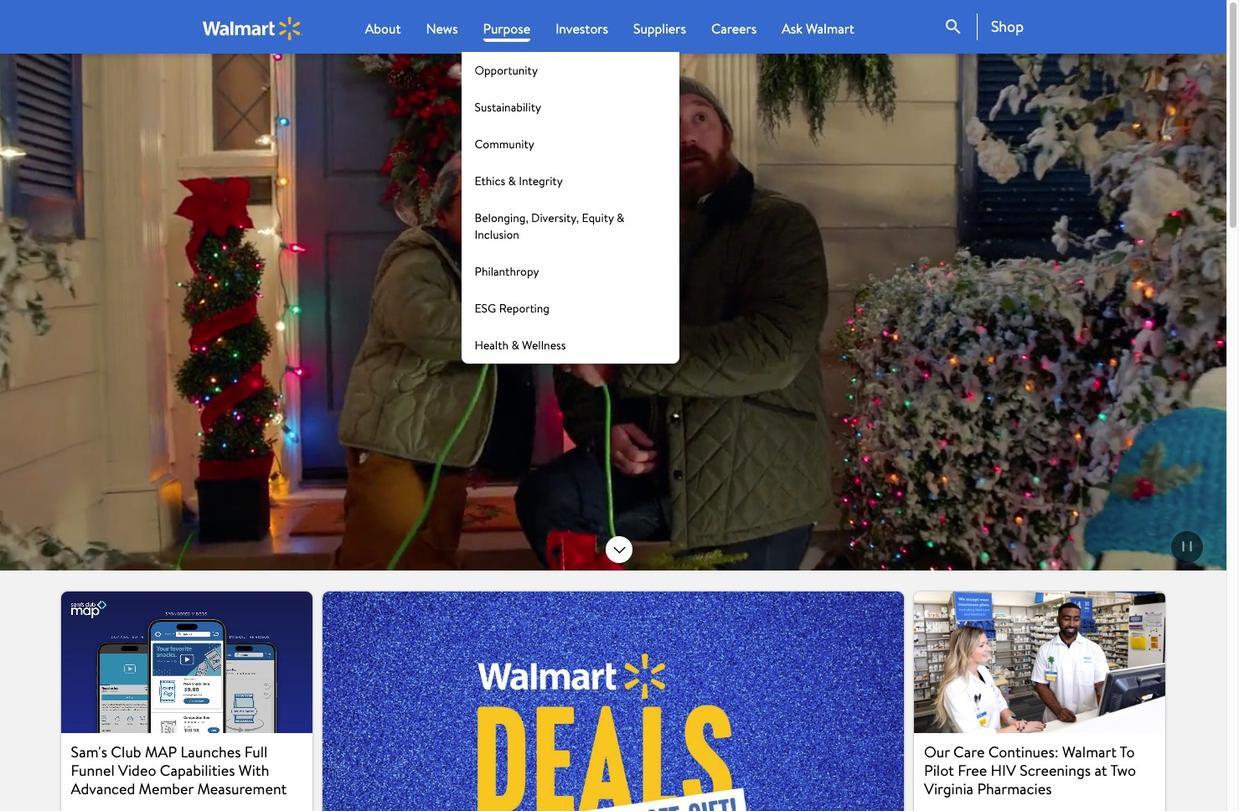 Task type: vqa. For each thing, say whether or not it's contained in the screenshot.
Continues:
yes



Task type: locate. For each thing, give the bounding box(es) containing it.
ask walmart
[[782, 19, 854, 38]]

belonging,
[[475, 209, 528, 226]]

our
[[924, 742, 950, 762]]

sustainability
[[475, 99, 541, 116]]

&
[[508, 173, 516, 189], [617, 209, 624, 226], [511, 337, 519, 354]]

sam's club map launches full funnel video capabilities with advanced member measurement
[[71, 742, 287, 799]]

walmart left to
[[1062, 742, 1117, 762]]

pilot
[[924, 760, 954, 781]]

walmart right ask
[[806, 19, 854, 38]]

capabilities
[[160, 760, 235, 781]]

member
[[139, 778, 194, 799]]

at
[[1095, 760, 1107, 781]]

map
[[145, 742, 177, 762]]

0 vertical spatial &
[[508, 173, 516, 189]]

& right health
[[511, 337, 519, 354]]

& for integrity
[[508, 173, 516, 189]]

purpose button
[[483, 18, 530, 42]]

2 vertical spatial &
[[511, 337, 519, 354]]

0 horizontal spatial walmart
[[806, 19, 854, 38]]

ethics
[[475, 173, 505, 189]]

community link
[[461, 126, 679, 163]]

1 vertical spatial &
[[617, 209, 624, 226]]

belonging, diversity, equity & inclusion
[[475, 209, 624, 243]]

shop
[[991, 16, 1024, 37]]

equity
[[582, 209, 614, 226]]

& inside ethics & integrity link
[[508, 173, 516, 189]]

1 horizontal spatial walmart
[[1062, 742, 1117, 762]]

sam's club map launches full funnel video capabilities with advanced member measurement link
[[61, 592, 313, 811]]

1 vertical spatial walmart
[[1062, 742, 1117, 762]]

to
[[1120, 742, 1135, 762]]

pharmacies
[[977, 778, 1052, 799]]

video
[[118, 760, 156, 781]]

hiv
[[991, 760, 1016, 781]]

careers link
[[711, 18, 757, 39]]

shop link
[[977, 13, 1024, 40]]

inclusion
[[475, 226, 519, 243]]

full
[[244, 742, 268, 762]]

purpose
[[483, 19, 530, 38]]

ask
[[782, 19, 803, 38]]

two
[[1110, 760, 1136, 781]]

continues:
[[988, 742, 1059, 762]]

& right ethics
[[508, 173, 516, 189]]

funnel
[[71, 760, 115, 781]]

health & wellness link
[[461, 327, 679, 364]]

with
[[239, 760, 269, 781]]

esg reporting link
[[461, 290, 679, 327]]

& inside health & wellness link
[[511, 337, 519, 354]]

about button
[[365, 18, 401, 39]]

measurement
[[197, 778, 287, 799]]

reporting
[[499, 300, 550, 317]]

free
[[958, 760, 987, 781]]

walmart
[[806, 19, 854, 38], [1062, 742, 1117, 762]]

esg
[[475, 300, 496, 317]]

launches
[[181, 742, 241, 762]]

walmart inside 'our care continues: walmart to pilot free hiv screenings at two virginia pharmacies'
[[1062, 742, 1117, 762]]

news button
[[426, 18, 458, 39]]

& right equity
[[617, 209, 624, 226]]

virginia
[[924, 778, 974, 799]]

search
[[943, 17, 963, 37]]



Task type: describe. For each thing, give the bounding box(es) containing it.
0 vertical spatial walmart
[[806, 19, 854, 38]]

suppliers button
[[633, 18, 686, 39]]

investors
[[556, 19, 608, 38]]

our care continues: walmart to pilot free hiv screenings at two virginia pharmacies
[[924, 742, 1136, 799]]

care
[[953, 742, 985, 762]]

don't claus a scene, get last-minute gifts at walmart image
[[323, 592, 904, 811]]

& inside the belonging, diversity, equity & inclusion
[[617, 209, 624, 226]]

belonging, diversity, equity & inclusion link
[[461, 199, 679, 253]]

careers
[[711, 19, 757, 38]]

advanced
[[71, 778, 135, 799]]

sustainability link
[[461, 89, 679, 126]]

community
[[475, 136, 534, 152]]

investors button
[[556, 18, 608, 39]]

ethics & integrity
[[475, 173, 563, 189]]

philanthropy
[[475, 263, 539, 280]]

ask walmart link
[[782, 18, 854, 39]]

wellness
[[522, 337, 566, 354]]

club
[[111, 742, 141, 762]]

health & wellness
[[475, 337, 566, 354]]

suppliers
[[633, 19, 686, 38]]

opportunity link
[[461, 52, 679, 89]]

ethics & integrity link
[[461, 163, 679, 199]]

sam's
[[71, 742, 107, 762]]

news
[[426, 19, 458, 38]]

about
[[365, 19, 401, 38]]

diversity,
[[531, 209, 579, 226]]

health
[[475, 337, 509, 354]]

integrity
[[519, 173, 563, 189]]

home image
[[203, 16, 302, 40]]

opportunity
[[475, 62, 538, 79]]

philanthropy link
[[461, 253, 679, 290]]

& for wellness
[[511, 337, 519, 354]]

esg reporting
[[475, 300, 550, 317]]

screenings
[[1020, 760, 1091, 781]]

our care continues: walmart to pilot free hiv screenings at two virginia pharmacies link
[[914, 592, 1166, 811]]



